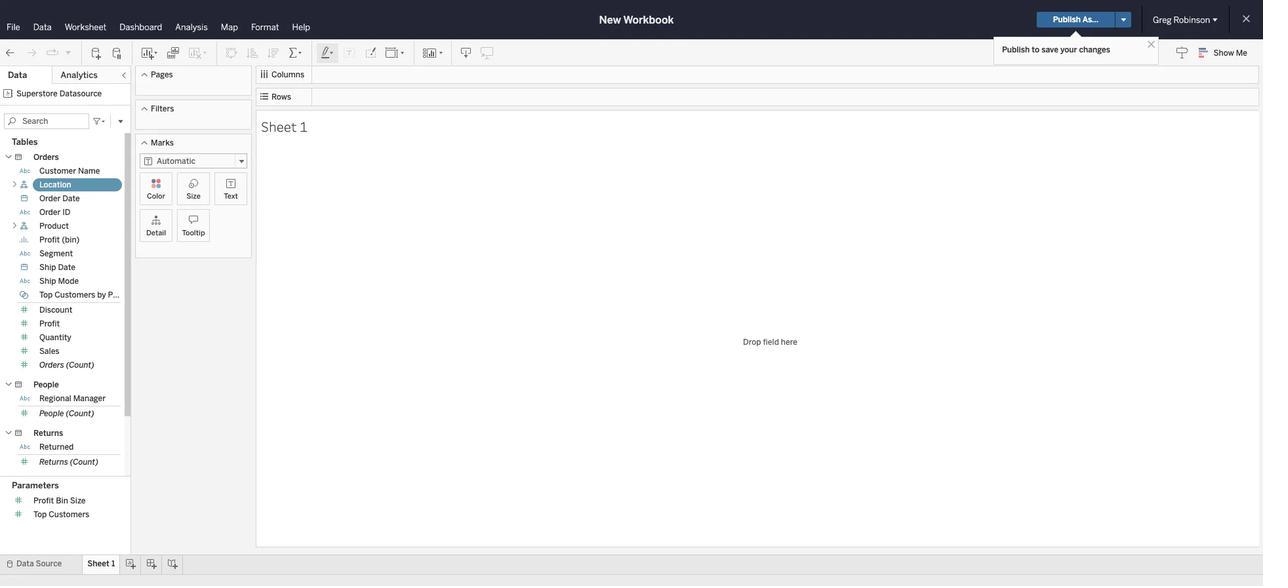 Task type: describe. For each thing, give the bounding box(es) containing it.
returned
[[39, 443, 74, 452]]

new workbook
[[600, 13, 674, 26]]

download image
[[460, 46, 473, 59]]

file
[[7, 22, 20, 32]]

changes
[[1080, 45, 1111, 54]]

show labels image
[[343, 46, 356, 59]]

save
[[1042, 45, 1059, 54]]

0 vertical spatial data
[[33, 22, 52, 32]]

me
[[1237, 49, 1248, 58]]

field
[[764, 338, 780, 347]]

publish to save your changes
[[1003, 45, 1111, 54]]

your
[[1061, 45, 1078, 54]]

regional
[[39, 394, 71, 404]]

top for top customers by profit
[[39, 291, 53, 300]]

greg
[[1154, 15, 1172, 25]]

new
[[600, 13, 621, 26]]

publish as...
[[1054, 15, 1099, 24]]

collapse image
[[120, 72, 128, 79]]

worksheet
[[65, 22, 106, 32]]

date for ship date
[[58, 263, 75, 272]]

quantity
[[39, 333, 71, 343]]

tooltip
[[182, 229, 205, 238]]

top customers by profit
[[39, 291, 129, 300]]

columns
[[272, 70, 305, 79]]

profit right by in the left of the page
[[108, 291, 129, 300]]

orders (count)
[[39, 361, 94, 370]]

fit image
[[385, 46, 406, 59]]

regional manager
[[39, 394, 106, 404]]

source
[[36, 560, 62, 569]]

returns (count)
[[39, 458, 98, 467]]

color
[[147, 192, 165, 201]]

0 horizontal spatial sheet 1
[[87, 560, 115, 569]]

format
[[251, 22, 279, 32]]

segment
[[39, 249, 73, 259]]

people for people
[[33, 381, 59, 390]]

marks
[[151, 138, 174, 148]]

new worksheet image
[[140, 46, 159, 59]]

(bin)
[[62, 236, 80, 245]]

undo image
[[4, 46, 17, 59]]

product
[[39, 222, 69, 231]]

people for people (count)
[[39, 409, 64, 419]]

order for order date
[[39, 194, 61, 203]]

customer name
[[39, 167, 100, 176]]

name
[[78, 167, 100, 176]]

people (count)
[[39, 409, 94, 419]]

show
[[1214, 49, 1235, 58]]

profit (bin)
[[39, 236, 80, 245]]

location
[[39, 180, 71, 190]]

top customers
[[33, 510, 89, 520]]

ship date
[[39, 263, 75, 272]]

measure names
[[33, 478, 92, 487]]

profit for profit bin size
[[33, 497, 54, 506]]

0 horizontal spatial size
[[70, 497, 86, 506]]

sales
[[39, 347, 59, 356]]

superstore
[[16, 89, 58, 98]]

redo image
[[25, 46, 38, 59]]

drop field here
[[744, 338, 798, 347]]

robinson
[[1174, 15, 1211, 25]]

manager
[[73, 394, 106, 404]]

analytics
[[61, 70, 98, 80]]

customer
[[39, 167, 76, 176]]

profit for profit (bin)
[[39, 236, 60, 245]]

data source
[[16, 560, 62, 569]]

help
[[292, 22, 310, 32]]

1 horizontal spatial sheet
[[261, 117, 297, 136]]

1 vertical spatial 1
[[112, 560, 115, 569]]

(count) for orders (count)
[[66, 361, 94, 370]]

measure
[[33, 478, 65, 487]]



Task type: vqa. For each thing, say whether or not it's contained in the screenshot.
Columns
yes



Task type: locate. For each thing, give the bounding box(es) containing it.
0 vertical spatial date
[[63, 194, 80, 203]]

profit down 'product'
[[39, 236, 60, 245]]

date
[[63, 194, 80, 203], [58, 263, 75, 272]]

order date
[[39, 194, 80, 203]]

ship
[[39, 263, 56, 272], [39, 277, 56, 286]]

mode
[[58, 277, 79, 286]]

1 vertical spatial date
[[58, 263, 75, 272]]

data up replay animation icon
[[33, 22, 52, 32]]

(count) up names
[[70, 458, 98, 467]]

tables
[[12, 137, 38, 147]]

returns down the returned
[[39, 458, 68, 467]]

0 vertical spatial people
[[33, 381, 59, 390]]

profit down parameters
[[33, 497, 54, 506]]

show me
[[1214, 49, 1248, 58]]

customers down mode
[[55, 291, 95, 300]]

0 vertical spatial returns
[[33, 429, 63, 438]]

people
[[33, 381, 59, 390], [39, 409, 64, 419]]

profit up quantity on the left of the page
[[39, 320, 60, 329]]

1 right source
[[112, 560, 115, 569]]

people down the 'regional' at left
[[39, 409, 64, 419]]

order up order id
[[39, 194, 61, 203]]

1 horizontal spatial 1
[[300, 117, 308, 136]]

replay animation image
[[46, 46, 59, 59]]

profit for profit
[[39, 320, 60, 329]]

clear sheet image
[[188, 46, 209, 59]]

2 order from the top
[[39, 208, 61, 217]]

date up id
[[63, 194, 80, 203]]

analysis
[[175, 22, 208, 32]]

ship mode
[[39, 277, 79, 286]]

discount
[[39, 306, 72, 315]]

ship down ship date on the left of the page
[[39, 277, 56, 286]]

ship for ship date
[[39, 263, 56, 272]]

ship down 'segment'
[[39, 263, 56, 272]]

(count) for returns (count)
[[70, 458, 98, 467]]

id
[[63, 208, 71, 217]]

customers down bin
[[49, 510, 89, 520]]

top for top customers
[[33, 510, 47, 520]]

to use edit in desktop, save the workbook outside of personal space image
[[481, 46, 494, 59]]

sort ascending image
[[246, 46, 259, 59]]

0 horizontal spatial sheet
[[87, 560, 110, 569]]

orders
[[33, 153, 59, 162], [39, 361, 64, 370]]

(count) for people (count)
[[66, 409, 94, 419]]

by
[[97, 291, 106, 300]]

duplicate image
[[167, 46, 180, 59]]

1 vertical spatial people
[[39, 409, 64, 419]]

0 vertical spatial ship
[[39, 263, 56, 272]]

Search text field
[[4, 114, 89, 129]]

1 vertical spatial ship
[[39, 277, 56, 286]]

0 horizontal spatial 1
[[112, 560, 115, 569]]

text
[[224, 192, 238, 201]]

names
[[67, 478, 92, 487]]

1
[[300, 117, 308, 136], [112, 560, 115, 569]]

1 vertical spatial top
[[33, 510, 47, 520]]

publish
[[1054, 15, 1081, 24], [1003, 45, 1031, 54]]

workbook
[[624, 13, 674, 26]]

publish left "as..."
[[1054, 15, 1081, 24]]

1 horizontal spatial sheet 1
[[261, 117, 308, 136]]

1 vertical spatial publish
[[1003, 45, 1031, 54]]

0 vertical spatial customers
[[55, 291, 95, 300]]

returns
[[33, 429, 63, 438], [39, 458, 68, 467]]

datasource
[[60, 89, 102, 98]]

new data source image
[[90, 46, 103, 59]]

greg robinson
[[1154, 15, 1211, 25]]

orders up customer
[[33, 153, 59, 162]]

publish as... button
[[1037, 12, 1116, 28]]

highlight image
[[320, 46, 335, 59]]

1 vertical spatial order
[[39, 208, 61, 217]]

sheet down rows
[[261, 117, 297, 136]]

superstore datasource
[[16, 89, 102, 98]]

data guide image
[[1176, 46, 1190, 59]]

1 vertical spatial customers
[[49, 510, 89, 520]]

1 horizontal spatial publish
[[1054, 15, 1081, 24]]

pause auto updates image
[[111, 46, 124, 59]]

1 vertical spatial returns
[[39, 458, 68, 467]]

bin
[[56, 497, 68, 506]]

publish for publish to save your changes
[[1003, 45, 1031, 54]]

sheet 1
[[261, 117, 308, 136], [87, 560, 115, 569]]

customers
[[55, 291, 95, 300], [49, 510, 89, 520]]

sort descending image
[[267, 46, 280, 59]]

1 vertical spatial size
[[70, 497, 86, 506]]

0 vertical spatial size
[[186, 192, 201, 201]]

profit
[[39, 236, 60, 245], [108, 291, 129, 300], [39, 320, 60, 329], [33, 497, 54, 506]]

rows
[[272, 93, 291, 102]]

sheet right source
[[87, 560, 110, 569]]

1 vertical spatial data
[[8, 70, 27, 80]]

0 vertical spatial publish
[[1054, 15, 1081, 24]]

0 vertical spatial top
[[39, 291, 53, 300]]

show/hide cards image
[[423, 46, 444, 59]]

0 vertical spatial 1
[[300, 117, 308, 136]]

0 vertical spatial orders
[[33, 153, 59, 162]]

ship for ship mode
[[39, 277, 56, 286]]

0 vertical spatial order
[[39, 194, 61, 203]]

0 vertical spatial sheet 1
[[261, 117, 308, 136]]

1 vertical spatial sheet
[[87, 560, 110, 569]]

1 order from the top
[[39, 194, 61, 203]]

2 vertical spatial (count)
[[70, 458, 98, 467]]

size up the "tooltip"
[[186, 192, 201, 201]]

orders for orders (count)
[[39, 361, 64, 370]]

parameters
[[12, 481, 59, 491]]

publish inside button
[[1054, 15, 1081, 24]]

dashboard
[[120, 22, 162, 32]]

order for order id
[[39, 208, 61, 217]]

drop
[[744, 338, 762, 347]]

1 ship from the top
[[39, 263, 56, 272]]

format workbook image
[[364, 46, 377, 59]]

(count) down the 'regional manager'
[[66, 409, 94, 419]]

(count)
[[66, 361, 94, 370], [66, 409, 94, 419], [70, 458, 98, 467]]

(count) up the 'regional manager'
[[66, 361, 94, 370]]

map
[[221, 22, 238, 32]]

data
[[33, 22, 52, 32], [8, 70, 27, 80], [16, 560, 34, 569]]

size right bin
[[70, 497, 86, 506]]

1 down columns
[[300, 117, 308, 136]]

0 vertical spatial (count)
[[66, 361, 94, 370]]

profit bin size
[[33, 497, 86, 506]]

order up 'product'
[[39, 208, 61, 217]]

top down the profit bin size
[[33, 510, 47, 520]]

1 vertical spatial (count)
[[66, 409, 94, 419]]

replay animation image
[[64, 48, 72, 56]]

here
[[781, 338, 798, 347]]

pages
[[151, 70, 173, 79]]

0 vertical spatial sheet
[[261, 117, 297, 136]]

data left source
[[16, 560, 34, 569]]

top
[[39, 291, 53, 300], [33, 510, 47, 520]]

close image
[[1146, 38, 1158, 51]]

order id
[[39, 208, 71, 217]]

top up discount in the bottom of the page
[[39, 291, 53, 300]]

returns for returns
[[33, 429, 63, 438]]

publish for publish as...
[[1054, 15, 1081, 24]]

1 vertical spatial orders
[[39, 361, 64, 370]]

size
[[186, 192, 201, 201], [70, 497, 86, 506]]

2 vertical spatial data
[[16, 560, 34, 569]]

1 horizontal spatial size
[[186, 192, 201, 201]]

returns for returns (count)
[[39, 458, 68, 467]]

show me button
[[1193, 43, 1260, 63]]

detail
[[146, 229, 166, 238]]

orders for orders
[[33, 153, 59, 162]]

customers for top customers
[[49, 510, 89, 520]]

swap rows and columns image
[[225, 46, 238, 59]]

orders down sales
[[39, 361, 64, 370]]

1 vertical spatial sheet 1
[[87, 560, 115, 569]]

people up the 'regional' at left
[[33, 381, 59, 390]]

to
[[1032, 45, 1040, 54]]

sheet 1 down rows
[[261, 117, 308, 136]]

publish left to
[[1003, 45, 1031, 54]]

sheet
[[261, 117, 297, 136], [87, 560, 110, 569]]

date up mode
[[58, 263, 75, 272]]

order
[[39, 194, 61, 203], [39, 208, 61, 217]]

date for order date
[[63, 194, 80, 203]]

filters
[[151, 104, 174, 114]]

totals image
[[288, 46, 304, 59]]

0 horizontal spatial publish
[[1003, 45, 1031, 54]]

2 ship from the top
[[39, 277, 56, 286]]

data down undo image
[[8, 70, 27, 80]]

as...
[[1083, 15, 1099, 24]]

sheet 1 right source
[[87, 560, 115, 569]]

returns up the returned
[[33, 429, 63, 438]]

customers for top customers by profit
[[55, 291, 95, 300]]



